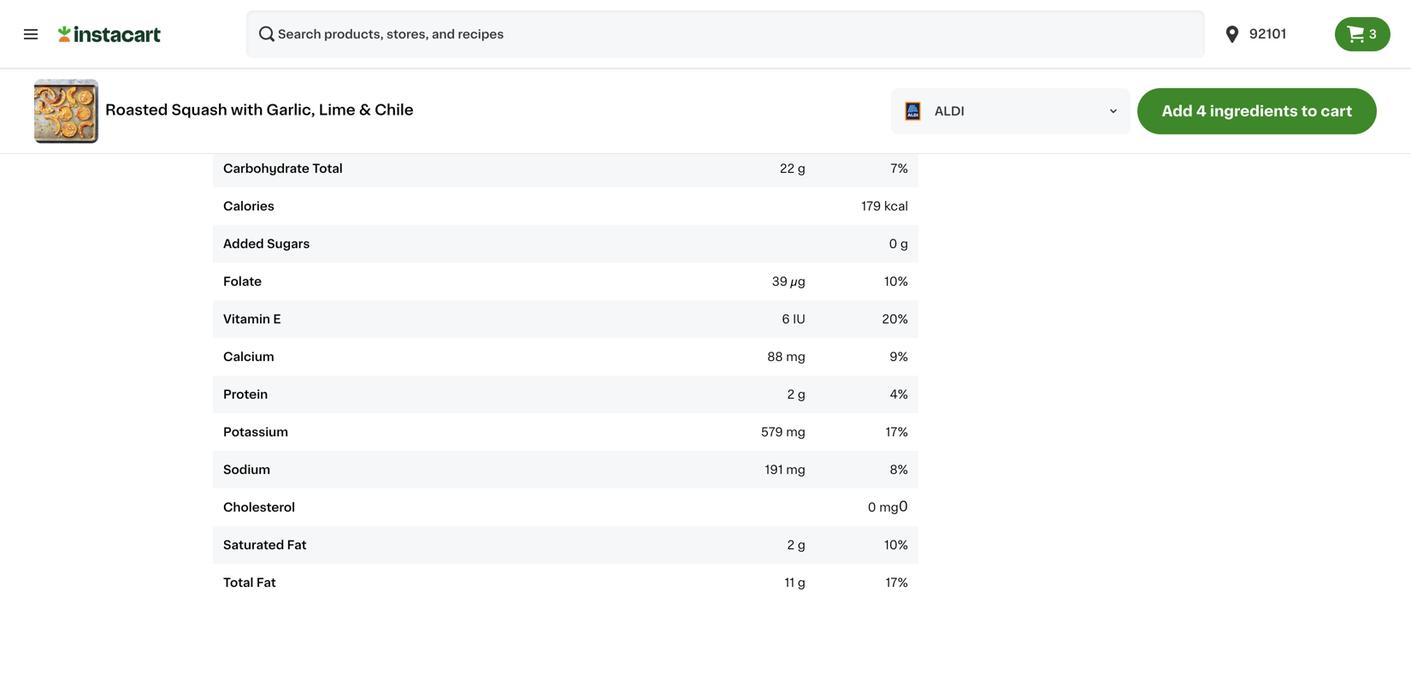Task type: vqa. For each thing, say whether or not it's contained in the screenshot.
with
yes



Task type: describe. For each thing, give the bounding box(es) containing it.
0 mg 0
[[868, 500, 909, 513]]

22
[[780, 163, 795, 175]]

add 4 ingredients to cart
[[1162, 104, 1353, 119]]

roasted squash with garlic, lime & chile
[[105, 103, 414, 117]]

carbohydrate
[[223, 163, 310, 175]]

saturated fat
[[223, 539, 307, 551]]

1
[[893, 50, 898, 62]]

2 for 10
[[788, 539, 795, 551]]

17 for 579 mg
[[886, 426, 898, 438]]

11 g
[[785, 577, 806, 589]]

chile
[[375, 103, 414, 117]]

2 g for 10 %
[[788, 539, 806, 551]]

lime
[[319, 103, 356, 117]]

1 vertical spatial 6
[[782, 313, 790, 325]]

179
[[862, 200, 882, 212]]

39 µg
[[772, 276, 806, 288]]

add 4 ingredients to cart button
[[1138, 88, 1378, 134]]

7 for 7 g
[[891, 125, 898, 137]]

mg for 88 mg
[[787, 351, 806, 363]]

add
[[1162, 104, 1193, 119]]

kcal
[[885, 200, 909, 212]]

7 g
[[891, 125, 909, 137]]

fat for saturated fat
[[287, 539, 307, 551]]

with
[[231, 103, 263, 117]]

8 for 8 g
[[890, 87, 898, 99]]

mg for 191 mg
[[787, 464, 806, 476]]

iu
[[793, 313, 806, 325]]

6 iu
[[782, 313, 806, 325]]

39
[[772, 276, 788, 288]]

10 for 2 g
[[885, 539, 898, 551]]

sugars for total sugars
[[257, 12, 300, 24]]

2 horizontal spatial 0
[[899, 500, 909, 513]]

8 for 8 %
[[890, 464, 898, 476]]

protein
[[223, 389, 268, 401]]

added
[[223, 238, 264, 250]]

total sugars
[[223, 12, 300, 24]]

aldi
[[935, 105, 965, 117]]

added sugars
[[223, 238, 310, 250]]

17 % for g
[[886, 577, 909, 589]]

0 for 0 g
[[889, 238, 898, 250]]

Search field
[[246, 10, 1205, 58]]

aldi button
[[892, 88, 1131, 134]]

% for saturated fat
[[898, 539, 909, 551]]

4 for 4 %
[[890, 389, 898, 401]]

3 button
[[1335, 17, 1391, 51]]

saturated
[[223, 539, 284, 551]]

µg
[[791, 276, 806, 288]]

191
[[765, 464, 783, 476]]

10 for 39 µg
[[885, 276, 898, 288]]

cart
[[1321, 104, 1353, 119]]

g for omega-6
[[901, 50, 909, 62]]

22 g
[[780, 163, 806, 175]]

7 for 7 %
[[891, 163, 898, 175]]

calories
[[223, 200, 275, 212]]

total for total sugars
[[223, 12, 254, 24]]

9
[[890, 351, 898, 363]]

10 % for µg
[[885, 276, 909, 288]]

92101 button
[[1212, 10, 1335, 58]]

&
[[359, 103, 371, 117]]

% for total fat
[[898, 577, 909, 589]]

1 vertical spatial total
[[313, 163, 343, 175]]

2 g for 4 %
[[788, 389, 806, 401]]



Task type: locate. For each thing, give the bounding box(es) containing it.
2 17 % from the top
[[886, 577, 909, 589]]

10 %
[[885, 276, 909, 288], [885, 539, 909, 551]]

1 vertical spatial 2 g
[[788, 539, 806, 551]]

g for added sugars
[[901, 238, 909, 250]]

2 g down 88 mg
[[788, 389, 806, 401]]

omega-6
[[223, 50, 282, 62]]

% for folate
[[898, 276, 909, 288]]

e
[[273, 313, 281, 325]]

mg right 88
[[787, 351, 806, 363]]

7 up kcal
[[891, 163, 898, 175]]

sodium
[[223, 464, 270, 476]]

0 vertical spatial 2 g
[[788, 389, 806, 401]]

4 for 4 g
[[890, 12, 898, 24]]

mg
[[787, 351, 806, 363], [787, 426, 806, 438], [787, 464, 806, 476], [880, 502, 899, 513]]

8 left aldi 'image'
[[890, 87, 898, 99]]

2 down 88 mg
[[788, 389, 795, 401]]

17 for 11 g
[[886, 577, 898, 589]]

8 % from the top
[[898, 539, 909, 551]]

6 down the total sugars
[[274, 50, 282, 62]]

2 10 % from the top
[[885, 539, 909, 551]]

6 % from the top
[[898, 426, 909, 438]]

total for total fat
[[223, 577, 254, 589]]

% for protein
[[898, 389, 909, 401]]

1 vertical spatial fat
[[257, 577, 276, 589]]

fat right saturated
[[287, 539, 307, 551]]

2 up the 11
[[788, 539, 795, 551]]

2 vertical spatial total
[[223, 577, 254, 589]]

1 vertical spatial 8
[[890, 464, 898, 476]]

0 vertical spatial 10 %
[[885, 276, 909, 288]]

7 % from the top
[[898, 464, 909, 476]]

0 horizontal spatial 0
[[868, 502, 877, 513]]

17 % down 0 mg 0
[[886, 577, 909, 589]]

g down 1 g
[[901, 87, 909, 99]]

10 % down 0 mg 0
[[885, 539, 909, 551]]

total
[[223, 12, 254, 24], [313, 163, 343, 175], [223, 577, 254, 589]]

88 mg
[[768, 351, 806, 363]]

9 % from the top
[[898, 577, 909, 589]]

roasted
[[105, 103, 168, 117]]

1 horizontal spatial 6
[[782, 313, 790, 325]]

g for total fat
[[798, 577, 806, 589]]

fat down saturated fat at the bottom of the page
[[257, 577, 276, 589]]

0 vertical spatial 17
[[886, 426, 898, 438]]

0 vertical spatial 4
[[890, 12, 898, 24]]

mg right 191
[[787, 464, 806, 476]]

1 7 from the top
[[891, 125, 898, 137]]

total up omega-
[[223, 12, 254, 24]]

1 horizontal spatial fat
[[287, 539, 307, 551]]

calcium
[[223, 351, 274, 363]]

17 % up 8 %
[[886, 426, 909, 438]]

mg down 8 %
[[880, 502, 899, 513]]

mg for 579 mg
[[787, 426, 806, 438]]

total fat
[[223, 577, 276, 589]]

garlic,
[[267, 103, 315, 117]]

10 % for g
[[885, 539, 909, 551]]

1 2 g from the top
[[788, 389, 806, 401]]

0 vertical spatial total
[[223, 12, 254, 24]]

g for total sugars
[[901, 12, 909, 24]]

88
[[768, 351, 783, 363]]

2 10 from the top
[[885, 539, 898, 551]]

potassium
[[223, 426, 288, 438]]

folate
[[223, 276, 262, 288]]

squash
[[172, 103, 227, 117]]

2 vertical spatial 4
[[890, 389, 898, 401]]

17 down 0 mg 0
[[886, 577, 898, 589]]

g for protein
[[798, 389, 806, 401]]

1 horizontal spatial 0
[[889, 238, 898, 250]]

carbohydrate total
[[223, 163, 343, 175]]

% for potassium
[[898, 426, 909, 438]]

179 kcal
[[862, 200, 909, 212]]

2 for 4
[[788, 389, 795, 401]]

2 17 from the top
[[886, 577, 898, 589]]

fat for total fat
[[257, 577, 276, 589]]

aldi image
[[898, 96, 928, 126]]

10
[[885, 276, 898, 288], [885, 539, 898, 551]]

instacart logo image
[[58, 24, 161, 44]]

g down 88 mg
[[798, 389, 806, 401]]

1 vertical spatial 2
[[788, 539, 795, 551]]

mg for 0 mg 0
[[880, 502, 899, 513]]

% for carbohydrate total
[[898, 163, 909, 175]]

8
[[890, 87, 898, 99], [890, 464, 898, 476]]

579 mg
[[761, 426, 806, 438]]

2 7 from the top
[[891, 163, 898, 175]]

vitamin e
[[223, 313, 281, 325]]

1 vertical spatial 17
[[886, 577, 898, 589]]

cholesterol
[[223, 502, 295, 513]]

1 vertical spatial sugars
[[267, 238, 310, 250]]

4
[[890, 12, 898, 24], [1197, 104, 1207, 119], [890, 389, 898, 401]]

None search field
[[246, 10, 1205, 58]]

0
[[889, 238, 898, 250], [899, 500, 909, 513], [868, 502, 877, 513]]

2 g
[[788, 389, 806, 401], [788, 539, 806, 551]]

4 %
[[890, 389, 909, 401]]

0 vertical spatial 8
[[890, 87, 898, 99]]

1 10 from the top
[[885, 276, 898, 288]]

0 for 0 mg 0
[[868, 502, 877, 513]]

0 vertical spatial sugars
[[257, 12, 300, 24]]

20 %
[[882, 313, 909, 325]]

4 down 9
[[890, 389, 898, 401]]

4 inside the add 4 ingredients to cart button
[[1197, 104, 1207, 119]]

omega-
[[223, 50, 274, 62]]

0 vertical spatial 17 %
[[886, 426, 909, 438]]

g for carbohydrate total
[[798, 163, 806, 175]]

2
[[788, 389, 795, 401], [788, 539, 795, 551]]

9 %
[[890, 351, 909, 363]]

10 up 20
[[885, 276, 898, 288]]

mg right "579" on the bottom
[[787, 426, 806, 438]]

fat
[[287, 539, 307, 551], [257, 577, 276, 589]]

6 left iu
[[782, 313, 790, 325]]

17
[[886, 426, 898, 438], [886, 577, 898, 589]]

2 % from the top
[[898, 276, 909, 288]]

5 % from the top
[[898, 389, 909, 401]]

ingredients
[[1211, 104, 1299, 119]]

1 10 % from the top
[[885, 276, 909, 288]]

1 2 from the top
[[788, 389, 795, 401]]

17 % for mg
[[886, 426, 909, 438]]

% for vitamin e
[[898, 313, 909, 325]]

579
[[761, 426, 783, 438]]

17 %
[[886, 426, 909, 438], [886, 577, 909, 589]]

sugars
[[257, 12, 300, 24], [267, 238, 310, 250]]

1 17 from the top
[[886, 426, 898, 438]]

vitamin
[[223, 313, 270, 325]]

g right the 11
[[798, 577, 806, 589]]

4 right 'add'
[[1197, 104, 1207, 119]]

1 vertical spatial 10
[[885, 539, 898, 551]]

1 % from the top
[[898, 163, 909, 175]]

to
[[1302, 104, 1318, 119]]

0 vertical spatial 2
[[788, 389, 795, 401]]

6
[[274, 50, 282, 62], [782, 313, 790, 325]]

191 mg
[[765, 464, 806, 476]]

g
[[901, 12, 909, 24], [901, 50, 909, 62], [901, 87, 909, 99], [901, 125, 909, 137], [798, 163, 806, 175], [901, 238, 909, 250], [798, 389, 806, 401], [798, 539, 806, 551], [798, 577, 806, 589]]

92101 button
[[1222, 10, 1325, 58]]

4 up 1
[[890, 12, 898, 24]]

%
[[898, 163, 909, 175], [898, 276, 909, 288], [898, 313, 909, 325], [898, 351, 909, 363], [898, 389, 909, 401], [898, 426, 909, 438], [898, 464, 909, 476], [898, 539, 909, 551], [898, 577, 909, 589]]

4 % from the top
[[898, 351, 909, 363]]

g up the 7 %
[[901, 125, 909, 137]]

% for calcium
[[898, 351, 909, 363]]

0 g
[[889, 238, 909, 250]]

mg inside 0 mg 0
[[880, 502, 899, 513]]

7 %
[[891, 163, 909, 175]]

4 g
[[890, 12, 909, 24]]

1 vertical spatial 10 %
[[885, 539, 909, 551]]

3 % from the top
[[898, 313, 909, 325]]

0 vertical spatial 7
[[891, 125, 898, 137]]

1 vertical spatial 7
[[891, 163, 898, 175]]

g right 22
[[798, 163, 806, 175]]

sugars for added sugars
[[267, 238, 310, 250]]

8 up 0 mg 0
[[890, 464, 898, 476]]

7 left aldi 'image'
[[891, 125, 898, 137]]

g for saturated fat
[[798, 539, 806, 551]]

92101
[[1250, 28, 1287, 40]]

0 horizontal spatial fat
[[257, 577, 276, 589]]

total down the lime
[[313, 163, 343, 175]]

0 vertical spatial fat
[[287, 539, 307, 551]]

8 g
[[890, 87, 909, 99]]

20
[[882, 313, 898, 325]]

0 horizontal spatial 6
[[274, 50, 282, 62]]

3
[[1370, 28, 1378, 40]]

g right 1
[[901, 50, 909, 62]]

sugars right added
[[267, 238, 310, 250]]

1 vertical spatial 4
[[1197, 104, 1207, 119]]

sugars up "omega-6"
[[257, 12, 300, 24]]

total down saturated
[[223, 577, 254, 589]]

0 vertical spatial 6
[[274, 50, 282, 62]]

1 g
[[893, 50, 909, 62]]

g up 1 g
[[901, 12, 909, 24]]

17 up 8 %
[[886, 426, 898, 438]]

2 2 from the top
[[788, 539, 795, 551]]

1 vertical spatial 17 %
[[886, 577, 909, 589]]

0 inside 0 mg 0
[[868, 502, 877, 513]]

% for sodium
[[898, 464, 909, 476]]

0 vertical spatial 10
[[885, 276, 898, 288]]

7
[[891, 125, 898, 137], [891, 163, 898, 175]]

8 %
[[890, 464, 909, 476]]

g down kcal
[[901, 238, 909, 250]]

2 g up 11 g
[[788, 539, 806, 551]]

g up 11 g
[[798, 539, 806, 551]]

10 % up 20 %
[[885, 276, 909, 288]]

10 down 0 mg 0
[[885, 539, 898, 551]]

1 17 % from the top
[[886, 426, 909, 438]]

11
[[785, 577, 795, 589]]

2 2 g from the top
[[788, 539, 806, 551]]



